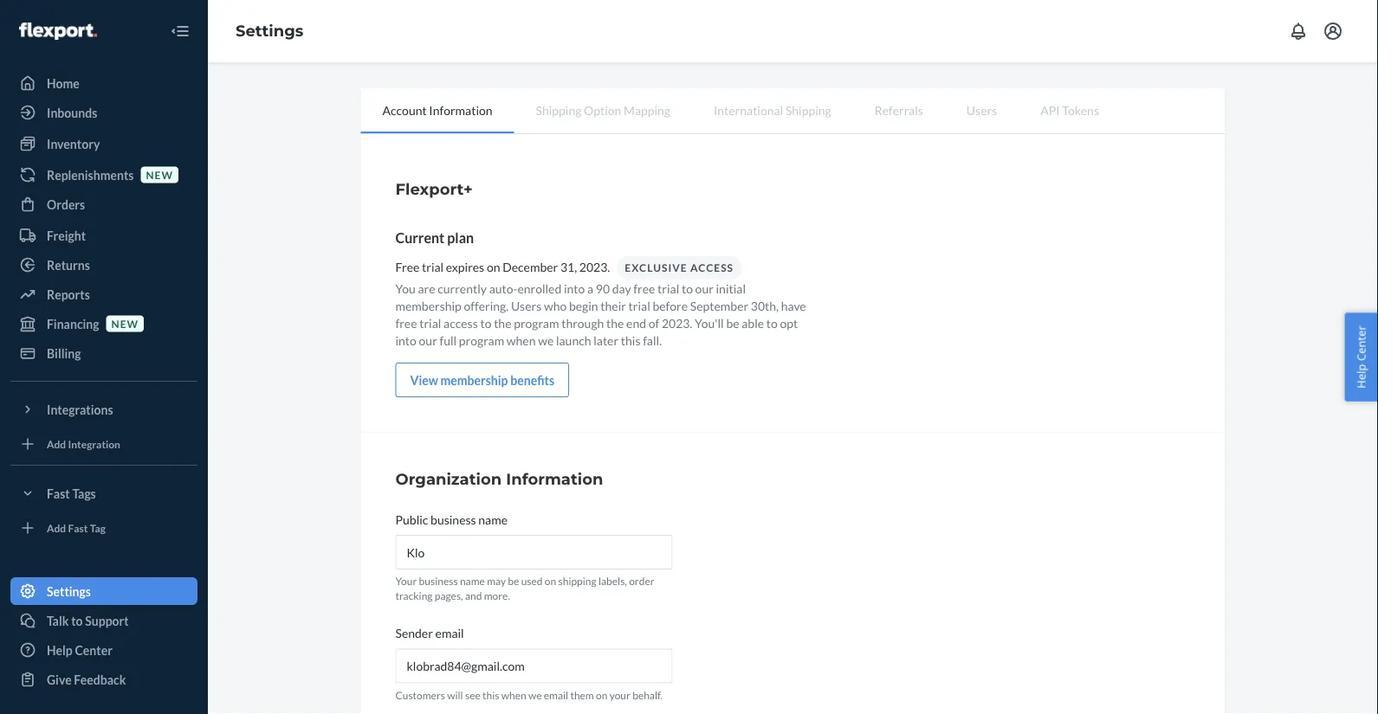 Task type: describe. For each thing, give the bounding box(es) containing it.
talk
[[47, 614, 69, 628]]

billing
[[47, 346, 81, 361]]

to left the opt
[[766, 316, 778, 330]]

api tokens tab
[[1019, 88, 1121, 132]]

add for add integration
[[47, 438, 66, 450]]

be inside you are currently auto-enrolled into a 90 day free trial to our initial membership offering. users who begin their trial before september 30th, have free trial access to the program through the end of 2023. you'll be able to opt into our full program when we launch later this fall.
[[726, 316, 739, 330]]

before
[[653, 298, 688, 313]]

give feedback
[[47, 673, 126, 687]]

sender
[[395, 626, 433, 641]]

orders
[[47, 197, 85, 212]]

home
[[47, 76, 80, 91]]

pages,
[[435, 590, 463, 603]]

1 vertical spatial fast
[[68, 522, 88, 534]]

of
[[649, 316, 659, 330]]

2 shipping from the left
[[786, 103, 831, 117]]

fast inside dropdown button
[[47, 486, 70, 501]]

current
[[395, 229, 445, 246]]

returns
[[47, 258, 90, 272]]

0 horizontal spatial help center
[[47, 643, 113, 658]]

name for public business name
[[478, 512, 508, 527]]

tracking
[[395, 590, 433, 603]]

used
[[521, 575, 543, 588]]

trial up are
[[422, 259, 444, 274]]

returns link
[[10, 251, 197, 279]]

membership inside button
[[440, 373, 508, 388]]

2 the from the left
[[606, 316, 624, 330]]

0 horizontal spatial our
[[419, 333, 437, 348]]

help center inside 'button'
[[1353, 326, 1369, 389]]

help inside help center 'button'
[[1353, 364, 1369, 389]]

feedback
[[74, 673, 126, 687]]

see
[[465, 689, 481, 701]]

a
[[587, 281, 593, 296]]

open account menu image
[[1323, 21, 1344, 42]]

api
[[1041, 103, 1060, 117]]

begin
[[569, 298, 598, 313]]

on inside your business name may be used on shipping labels, order tracking pages, and more.
[[545, 575, 556, 588]]

organization
[[395, 469, 502, 489]]

shipping option mapping tab
[[514, 88, 692, 132]]

account
[[382, 103, 427, 117]]

2 horizontal spatial on
[[596, 689, 608, 701]]

users inside you are currently auto-enrolled into a 90 day free trial to our initial membership offering. users who begin their trial before september 30th, have free trial access to the program through the end of 2023. you'll be able to opt into our full program when we launch later this fall.
[[511, 298, 542, 313]]

integrations button
[[10, 396, 197, 424]]

initial
[[716, 281, 746, 296]]

will
[[447, 689, 463, 701]]

1 vertical spatial free
[[395, 316, 417, 330]]

inbounds
[[47, 105, 97, 120]]

0 horizontal spatial this
[[483, 689, 499, 701]]

view membership benefits button
[[395, 363, 569, 398]]

through
[[561, 316, 604, 330]]

order
[[629, 575, 654, 588]]

customers
[[395, 689, 445, 701]]

help inside help center link
[[47, 643, 73, 658]]

Business name text field
[[395, 535, 673, 570]]

trial up full
[[419, 316, 441, 330]]

0 vertical spatial settings
[[236, 21, 304, 40]]

account information
[[382, 103, 493, 117]]

31,
[[560, 259, 577, 274]]

current plan
[[395, 229, 474, 246]]

free
[[395, 259, 420, 274]]

when inside you are currently auto-enrolled into a 90 day free trial to our initial membership offering. users who begin their trial before september 30th, have free trial access to the program through the end of 2023. you'll be able to opt into our full program when we launch later this fall.
[[507, 333, 536, 348]]

add integration
[[47, 438, 120, 450]]

view membership benefits
[[410, 373, 554, 388]]

we inside you are currently auto-enrolled into a 90 day free trial to our initial membership offering. users who begin their trial before september 30th, have free trial access to the program through the end of 2023. you'll be able to opt into our full program when we launch later this fall.
[[538, 333, 554, 348]]

0 horizontal spatial email
[[435, 626, 464, 641]]

1 horizontal spatial settings link
[[236, 21, 304, 40]]

international
[[714, 103, 783, 117]]

have
[[781, 298, 806, 313]]

30th,
[[751, 298, 779, 313]]

add fast tag
[[47, 522, 106, 534]]

referrals
[[875, 103, 923, 117]]

help center link
[[10, 637, 197, 664]]

talk to support
[[47, 614, 129, 628]]

opt
[[780, 316, 798, 330]]

full
[[440, 333, 457, 348]]

name for your business name may be used on shipping labels, order tracking pages, and more.
[[460, 575, 485, 588]]

auto-
[[489, 281, 517, 296]]

information for account information
[[429, 103, 493, 117]]

them
[[570, 689, 594, 701]]

later
[[594, 333, 619, 348]]

who
[[544, 298, 567, 313]]

mapping
[[624, 103, 670, 117]]

view membership benefits link
[[395, 363, 569, 398]]

flexport+
[[395, 179, 473, 198]]

trial up before
[[658, 281, 679, 296]]

to down offering.
[[480, 316, 492, 330]]

your
[[395, 575, 417, 588]]

add for add fast tag
[[47, 522, 66, 534]]

api tokens
[[1041, 103, 1099, 117]]

be inside your business name may be used on shipping labels, order tracking pages, and more.
[[508, 575, 519, 588]]

1 vertical spatial center
[[75, 643, 113, 658]]

tag
[[90, 522, 106, 534]]

give
[[47, 673, 72, 687]]

freight
[[47, 228, 86, 243]]

to down exclusive access
[[682, 281, 693, 296]]

flexport logo image
[[19, 23, 97, 40]]

1 the from the left
[[494, 316, 511, 330]]

september
[[690, 298, 749, 313]]

tokens
[[1062, 103, 1099, 117]]

0 horizontal spatial into
[[395, 333, 417, 348]]

more.
[[484, 590, 510, 603]]

launch
[[556, 333, 591, 348]]



Task type: locate. For each thing, give the bounding box(es) containing it.
2023. down before
[[662, 316, 692, 330]]

shipping option mapping
[[536, 103, 670, 117]]

1 vertical spatial membership
[[440, 373, 508, 388]]

Email address text field
[[395, 649, 673, 684]]

1 vertical spatial we
[[528, 689, 542, 701]]

1 horizontal spatial center
[[1353, 326, 1369, 361]]

1 vertical spatial program
[[459, 333, 504, 348]]

to
[[682, 281, 693, 296], [480, 316, 492, 330], [766, 316, 778, 330], [71, 614, 83, 628]]

the
[[494, 316, 511, 330], [606, 316, 624, 330]]

december
[[503, 259, 558, 274]]

0 vertical spatial fast
[[47, 486, 70, 501]]

financing
[[47, 317, 99, 331]]

0 horizontal spatial shipping
[[536, 103, 582, 117]]

we
[[538, 333, 554, 348], [528, 689, 542, 701]]

0 vertical spatial add
[[47, 438, 66, 450]]

integration
[[68, 438, 120, 450]]

1 vertical spatial our
[[419, 333, 437, 348]]

1 vertical spatial business
[[419, 575, 458, 588]]

name up and
[[460, 575, 485, 588]]

users
[[967, 103, 997, 117], [511, 298, 542, 313]]

0 horizontal spatial be
[[508, 575, 519, 588]]

business for your
[[419, 575, 458, 588]]

1 horizontal spatial email
[[544, 689, 568, 701]]

orders link
[[10, 191, 197, 218]]

international shipping tab
[[692, 88, 853, 132]]

option
[[584, 103, 621, 117]]

1 vertical spatial 2023.
[[662, 316, 692, 330]]

reports
[[47, 287, 90, 302]]

0 vertical spatial help
[[1353, 364, 1369, 389]]

1 vertical spatial on
[[545, 575, 556, 588]]

talk to support button
[[10, 607, 197, 635]]

we down email address text field
[[528, 689, 542, 701]]

0 horizontal spatial 2023.
[[579, 259, 610, 274]]

90
[[596, 281, 610, 296]]

access
[[690, 261, 734, 274]]

end
[[626, 316, 646, 330]]

1 horizontal spatial this
[[621, 333, 641, 348]]

add down fast tags
[[47, 522, 66, 534]]

0 horizontal spatial help
[[47, 643, 73, 658]]

1 vertical spatial be
[[508, 575, 519, 588]]

help center
[[1353, 326, 1369, 389], [47, 643, 113, 658]]

new for replenishments
[[146, 168, 173, 181]]

fast left tags
[[47, 486, 70, 501]]

fall.
[[643, 333, 662, 348]]

support
[[85, 614, 129, 628]]

1 horizontal spatial our
[[695, 281, 714, 296]]

email left them
[[544, 689, 568, 701]]

0 horizontal spatial program
[[459, 333, 504, 348]]

tab list
[[361, 88, 1225, 134]]

replenishments
[[47, 168, 134, 182]]

2023. inside you are currently auto-enrolled into a 90 day free trial to our initial membership offering. users who begin their trial before september 30th, have free trial access to the program through the end of 2023. you'll be able to opt into our full program when we launch later this fall.
[[662, 316, 692, 330]]

0 horizontal spatial settings link
[[10, 578, 197, 605]]

business up pages,
[[419, 575, 458, 588]]

1 horizontal spatial new
[[146, 168, 173, 181]]

0 vertical spatial business
[[431, 512, 476, 527]]

1 horizontal spatial help center
[[1353, 326, 1369, 389]]

open notifications image
[[1288, 21, 1309, 42]]

their
[[601, 298, 626, 313]]

benefits
[[510, 373, 554, 388]]

we left "launch"
[[538, 333, 554, 348]]

on right used at the bottom of the page
[[545, 575, 556, 588]]

center
[[1353, 326, 1369, 361], [75, 643, 113, 658]]

when down email address text field
[[501, 689, 526, 701]]

1 horizontal spatial information
[[506, 469, 603, 489]]

add integration link
[[10, 431, 197, 458]]

1 vertical spatial users
[[511, 298, 542, 313]]

1 vertical spatial help center
[[47, 643, 113, 658]]

shipping right international
[[786, 103, 831, 117]]

into left a
[[564, 281, 585, 296]]

exclusive
[[625, 261, 688, 274]]

2023. up a
[[579, 259, 610, 274]]

0 vertical spatial into
[[564, 281, 585, 296]]

labels,
[[598, 575, 627, 588]]

2023.
[[579, 259, 610, 274], [662, 316, 692, 330]]

0 horizontal spatial new
[[111, 317, 139, 330]]

be left able
[[726, 316, 739, 330]]

offering.
[[464, 298, 509, 313]]

free trial expires on december 31, 2023.
[[395, 259, 610, 274]]

users down enrolled
[[511, 298, 542, 313]]

program
[[514, 316, 559, 330], [459, 333, 504, 348]]

freight link
[[10, 222, 197, 249]]

0 horizontal spatial settings
[[47, 584, 91, 599]]

1 horizontal spatial 2023.
[[662, 316, 692, 330]]

0 horizontal spatial information
[[429, 103, 493, 117]]

1 horizontal spatial users
[[967, 103, 997, 117]]

free right day
[[634, 281, 655, 296]]

1 vertical spatial settings link
[[10, 578, 197, 605]]

on up "auto-"
[[487, 259, 500, 274]]

0 vertical spatial this
[[621, 333, 641, 348]]

tags
[[72, 486, 96, 501]]

free down you
[[395, 316, 417, 330]]

tab list containing account information
[[361, 88, 1225, 134]]

1 horizontal spatial free
[[634, 281, 655, 296]]

0 vertical spatial free
[[634, 281, 655, 296]]

1 vertical spatial new
[[111, 317, 139, 330]]

public business name
[[395, 512, 508, 527]]

1 horizontal spatial program
[[514, 316, 559, 330]]

0 vertical spatial information
[[429, 103, 493, 117]]

2 vertical spatial on
[[596, 689, 608, 701]]

new for financing
[[111, 317, 139, 330]]

program down who
[[514, 316, 559, 330]]

reports link
[[10, 281, 197, 308]]

inbounds link
[[10, 99, 197, 126]]

sender email
[[395, 626, 464, 641]]

help center button
[[1345, 313, 1378, 402]]

0 vertical spatial membership
[[395, 298, 462, 313]]

0 vertical spatial on
[[487, 259, 500, 274]]

fast
[[47, 486, 70, 501], [68, 522, 88, 534]]

name inside your business name may be used on shipping labels, order tracking pages, and more.
[[460, 575, 485, 588]]

1 vertical spatial name
[[460, 575, 485, 588]]

information
[[429, 103, 493, 117], [506, 469, 603, 489]]

1 horizontal spatial be
[[726, 316, 739, 330]]

0 vertical spatial email
[[435, 626, 464, 641]]

business inside your business name may be used on shipping labels, order tracking pages, and more.
[[419, 575, 458, 588]]

add
[[47, 438, 66, 450], [47, 522, 66, 534]]

give feedback button
[[10, 666, 197, 694]]

name down the "organization information"
[[478, 512, 508, 527]]

0 vertical spatial new
[[146, 168, 173, 181]]

2 add from the top
[[47, 522, 66, 534]]

inventory link
[[10, 130, 197, 158]]

1 horizontal spatial the
[[606, 316, 624, 330]]

1 vertical spatial settings
[[47, 584, 91, 599]]

program down 'access'
[[459, 333, 504, 348]]

our down access
[[695, 281, 714, 296]]

1 vertical spatial into
[[395, 333, 417, 348]]

0 vertical spatial help center
[[1353, 326, 1369, 389]]

business for public
[[431, 512, 476, 527]]

shipping left option
[[536, 103, 582, 117]]

free
[[634, 281, 655, 296], [395, 316, 417, 330]]

information for organization information
[[506, 469, 603, 489]]

0 horizontal spatial free
[[395, 316, 417, 330]]

0 horizontal spatial users
[[511, 298, 542, 313]]

information up "business name" text field
[[506, 469, 603, 489]]

add left integration
[[47, 438, 66, 450]]

close navigation image
[[170, 21, 191, 42]]

currently
[[438, 281, 487, 296]]

users tab
[[945, 88, 1019, 132]]

to inside "button"
[[71, 614, 83, 628]]

home link
[[10, 69, 197, 97]]

when up benefits
[[507, 333, 536, 348]]

1 horizontal spatial into
[[564, 281, 585, 296]]

membership inside you are currently auto-enrolled into a 90 day free trial to our initial membership offering. users who begin their trial before september 30th, have free trial access to the program through the end of 2023. you'll be able to opt into our full program when we launch later this fall.
[[395, 298, 462, 313]]

membership down full
[[440, 373, 508, 388]]

able
[[742, 316, 764, 330]]

users inside tab
[[967, 103, 997, 117]]

be
[[726, 316, 739, 330], [508, 575, 519, 588]]

1 vertical spatial email
[[544, 689, 568, 701]]

integrations
[[47, 402, 113, 417]]

into left full
[[395, 333, 417, 348]]

you are currently auto-enrolled into a 90 day free trial to our initial membership offering. users who begin their trial before september 30th, have free trial access to the program through the end of 2023. you'll be able to opt into our full program when we launch later this fall.
[[395, 281, 806, 348]]

our left full
[[419, 333, 437, 348]]

and
[[465, 590, 482, 603]]

1 horizontal spatial shipping
[[786, 103, 831, 117]]

1 horizontal spatial on
[[545, 575, 556, 588]]

1 vertical spatial help
[[47, 643, 73, 658]]

information inside account information tab
[[429, 103, 493, 117]]

1 vertical spatial this
[[483, 689, 499, 701]]

0 vertical spatial users
[[967, 103, 997, 117]]

this inside you are currently auto-enrolled into a 90 day free trial to our initial membership offering. users who begin their trial before september 30th, have free trial access to the program through the end of 2023. you'll be able to opt into our full program when we launch later this fall.
[[621, 333, 641, 348]]

settings link
[[236, 21, 304, 40], [10, 578, 197, 605]]

exclusive access
[[625, 261, 734, 274]]

our
[[695, 281, 714, 296], [419, 333, 437, 348]]

0 vertical spatial our
[[695, 281, 714, 296]]

new
[[146, 168, 173, 181], [111, 317, 139, 330]]

be right may
[[508, 575, 519, 588]]

1 horizontal spatial help
[[1353, 364, 1369, 389]]

fast left tag
[[68, 522, 88, 534]]

account information tab
[[361, 88, 514, 133]]

0 vertical spatial when
[[507, 333, 536, 348]]

email right sender
[[435, 626, 464, 641]]

0 vertical spatial program
[[514, 316, 559, 330]]

1 horizontal spatial settings
[[236, 21, 304, 40]]

on
[[487, 259, 500, 274], [545, 575, 556, 588], [596, 689, 608, 701]]

plan
[[447, 229, 474, 246]]

information right the account
[[429, 103, 493, 117]]

users left api
[[967, 103, 997, 117]]

this right see
[[483, 689, 499, 701]]

1 vertical spatial when
[[501, 689, 526, 701]]

on left your at the bottom of the page
[[596, 689, 608, 701]]

inventory
[[47, 136, 100, 151]]

0 vertical spatial be
[[726, 316, 739, 330]]

your business name may be used on shipping labels, order tracking pages, and more.
[[395, 575, 654, 603]]

0 vertical spatial we
[[538, 333, 554, 348]]

fast tags
[[47, 486, 96, 501]]

1 vertical spatial add
[[47, 522, 66, 534]]

to right talk
[[71, 614, 83, 628]]

0 vertical spatial name
[[478, 512, 508, 527]]

membership down are
[[395, 298, 462, 313]]

the down the their
[[606, 316, 624, 330]]

referrals tab
[[853, 88, 945, 132]]

billing link
[[10, 340, 197, 367]]

1 shipping from the left
[[536, 103, 582, 117]]

fast tags button
[[10, 480, 197, 508]]

the down offering.
[[494, 316, 511, 330]]

0 vertical spatial settings link
[[236, 21, 304, 40]]

0 horizontal spatial center
[[75, 643, 113, 658]]

you
[[395, 281, 416, 296]]

new up orders link
[[146, 168, 173, 181]]

your
[[610, 689, 631, 701]]

this down end on the left top of the page
[[621, 333, 641, 348]]

enrolled
[[517, 281, 562, 296]]

trial up end on the left top of the page
[[629, 298, 650, 313]]

1 add from the top
[[47, 438, 66, 450]]

new down reports link
[[111, 317, 139, 330]]

0 horizontal spatial on
[[487, 259, 500, 274]]

access
[[444, 316, 478, 330]]

expires
[[446, 259, 484, 274]]

0 horizontal spatial the
[[494, 316, 511, 330]]

center inside 'button'
[[1353, 326, 1369, 361]]

day
[[612, 281, 631, 296]]

you'll
[[695, 316, 724, 330]]

business down "organization" at the left bottom of the page
[[431, 512, 476, 527]]

1 vertical spatial information
[[506, 469, 603, 489]]

0 vertical spatial 2023.
[[579, 259, 610, 274]]

0 vertical spatial center
[[1353, 326, 1369, 361]]

public
[[395, 512, 428, 527]]



Task type: vqa. For each thing, say whether or not it's contained in the screenshot.
the 'a' to the bottom
no



